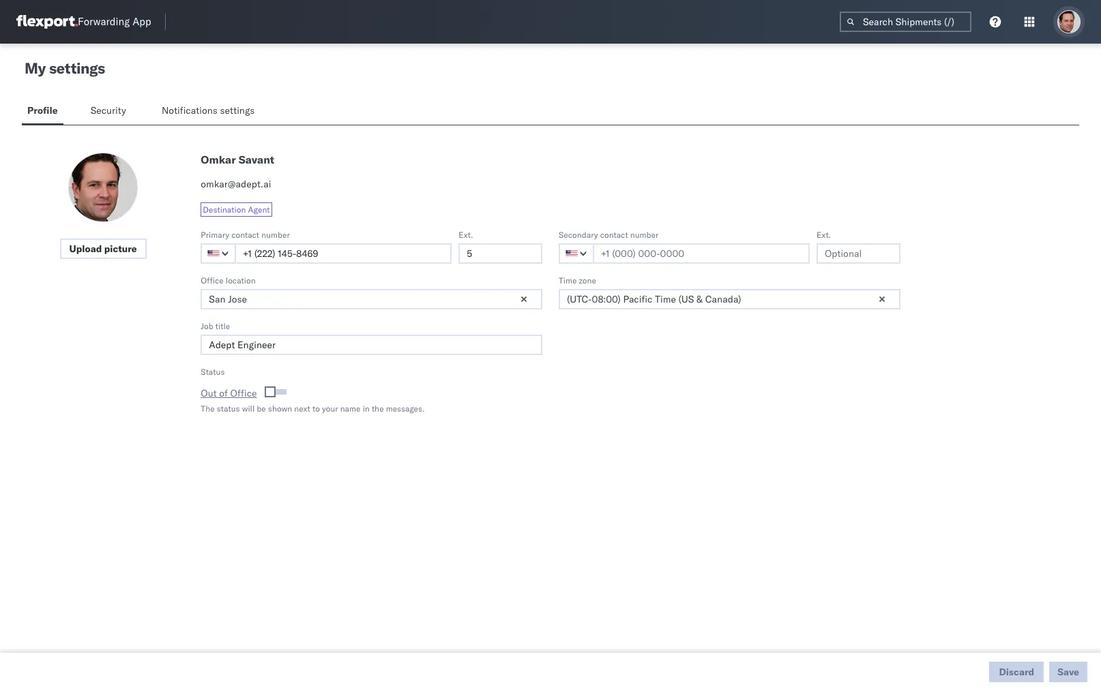 Task type: vqa. For each thing, say whether or not it's contained in the screenshot.
Mode to the top
no



Task type: locate. For each thing, give the bounding box(es) containing it.
1 horizontal spatial ext.
[[817, 230, 831, 240]]

1 horizontal spatial settings
[[220, 104, 255, 117]]

2 ext. from the left
[[817, 230, 831, 240]]

ext. up optional telephone field
[[817, 230, 831, 240]]

ext. up optional phone field
[[459, 230, 473, 240]]

contact for secondary
[[600, 230, 628, 240]]

United States text field
[[201, 244, 236, 264]]

out of office
[[201, 388, 257, 400]]

contact
[[231, 230, 259, 240], [600, 230, 628, 240]]

forwarding
[[78, 15, 130, 28]]

office
[[201, 276, 224, 286], [230, 388, 257, 400]]

secondary
[[559, 230, 598, 240]]

office location
[[201, 276, 256, 286]]

upload picture button
[[60, 239, 147, 259]]

secondary contact number
[[559, 230, 659, 240]]

notifications settings
[[162, 104, 255, 117]]

2 number from the left
[[630, 230, 659, 240]]

office down united states text box
[[201, 276, 224, 286]]

2 contact from the left
[[600, 230, 628, 240]]

Job title text field
[[201, 335, 542, 355]]

settings right my
[[49, 59, 105, 78]]

2 +1 (000) 000-0000 telephone field from the left
[[593, 244, 810, 264]]

1 ext. from the left
[[459, 230, 473, 240]]

ext.
[[459, 230, 473, 240], [817, 230, 831, 240]]

1 horizontal spatial contact
[[600, 230, 628, 240]]

office up will in the bottom of the page
[[230, 388, 257, 400]]

0 horizontal spatial number
[[261, 230, 290, 240]]

location
[[226, 276, 256, 286]]

contact right secondary
[[600, 230, 628, 240]]

1 vertical spatial office
[[230, 388, 257, 400]]

in
[[363, 404, 370, 414]]

profile button
[[22, 98, 63, 125]]

number right secondary
[[630, 230, 659, 240]]

profile
[[27, 104, 58, 117]]

0 horizontal spatial ext.
[[459, 230, 473, 240]]

flexport. image
[[16, 15, 78, 29]]

1 vertical spatial settings
[[220, 104, 255, 117]]

United States text field
[[559, 244, 594, 264]]

1 number from the left
[[261, 230, 290, 240]]

0 horizontal spatial contact
[[231, 230, 259, 240]]

settings right notifications
[[220, 104, 255, 117]]

upload
[[69, 243, 102, 255]]

None checkbox
[[268, 390, 287, 395]]

ext. for primary contact number
[[459, 230, 473, 240]]

out
[[201, 388, 217, 400]]

0 horizontal spatial +1 (000) 000-0000 telephone field
[[235, 244, 452, 264]]

will
[[242, 404, 255, 414]]

1 horizontal spatial +1 (000) 000-0000 telephone field
[[593, 244, 810, 264]]

be
[[257, 404, 266, 414]]

status
[[217, 404, 240, 414]]

+1 (000) 000-0000 telephone field up the san jose text field
[[235, 244, 452, 264]]

Optional telephone field
[[817, 244, 900, 264]]

time
[[559, 276, 577, 286]]

ext. for secondary contact number
[[817, 230, 831, 240]]

number for secondary contact number
[[630, 230, 659, 240]]

1 horizontal spatial number
[[630, 230, 659, 240]]

1 +1 (000) 000-0000 telephone field from the left
[[235, 244, 452, 264]]

the
[[372, 404, 384, 414]]

picture
[[104, 243, 137, 255]]

settings for my settings
[[49, 59, 105, 78]]

next
[[294, 404, 310, 414]]

omkar@adept.ai
[[201, 178, 271, 190]]

of
[[219, 388, 228, 400]]

1 contact from the left
[[231, 230, 259, 240]]

contact down destination agent
[[231, 230, 259, 240]]

+1 (000) 000-0000 telephone field up (utc-08:00) pacific time (us & canada) text box
[[593, 244, 810, 264]]

omkar savant
[[201, 153, 274, 166]]

title
[[215, 321, 230, 332]]

number down the agent at the left of page
[[261, 230, 290, 240]]

+1 (000) 000-0000 telephone field
[[235, 244, 452, 264], [593, 244, 810, 264]]

settings for notifications settings
[[220, 104, 255, 117]]

destination agent
[[203, 205, 270, 215]]

shown
[[268, 404, 292, 414]]

settings inside button
[[220, 104, 255, 117]]

number
[[261, 230, 290, 240], [630, 230, 659, 240]]

0 vertical spatial office
[[201, 276, 224, 286]]

0 horizontal spatial settings
[[49, 59, 105, 78]]

settings
[[49, 59, 105, 78], [220, 104, 255, 117]]

time zone
[[559, 276, 596, 286]]

0 vertical spatial settings
[[49, 59, 105, 78]]



Task type: describe. For each thing, give the bounding box(es) containing it.
agent
[[248, 205, 270, 215]]

+1 (000) 000-0000 telephone field for secondary contact number
[[593, 244, 810, 264]]

primary contact number
[[201, 230, 290, 240]]

notifications
[[162, 104, 218, 117]]

zone
[[579, 276, 596, 286]]

upload picture
[[69, 243, 137, 255]]

0 horizontal spatial office
[[201, 276, 224, 286]]

Search Shipments (/) text field
[[840, 12, 972, 32]]

status
[[201, 367, 225, 377]]

security
[[90, 104, 126, 117]]

Optional telephone field
[[459, 244, 542, 264]]

job
[[201, 321, 213, 332]]

the status will be shown next to your name in the messages.
[[201, 404, 425, 414]]

to
[[312, 404, 320, 414]]

security button
[[85, 98, 134, 125]]

primary
[[201, 230, 229, 240]]

my
[[25, 59, 46, 78]]

notifications settings button
[[156, 98, 266, 125]]

destination
[[203, 205, 246, 215]]

savant
[[239, 153, 274, 166]]

job title
[[201, 321, 230, 332]]

contact for primary
[[231, 230, 259, 240]]

forwarding app link
[[16, 15, 151, 29]]

forwarding app
[[78, 15, 151, 28]]

(UTC-08:00) Pacific Time (US & Canada) text field
[[559, 289, 900, 310]]

+1 (000) 000-0000 telephone field for primary contact number
[[235, 244, 452, 264]]

name
[[340, 404, 361, 414]]

my settings
[[25, 59, 105, 78]]

number for primary contact number
[[261, 230, 290, 240]]

San Jose text field
[[201, 289, 542, 310]]

app
[[132, 15, 151, 28]]

messages.
[[386, 404, 425, 414]]

the
[[201, 404, 215, 414]]

1 horizontal spatial office
[[230, 388, 257, 400]]

your
[[322, 404, 338, 414]]

omkar
[[201, 153, 236, 166]]



